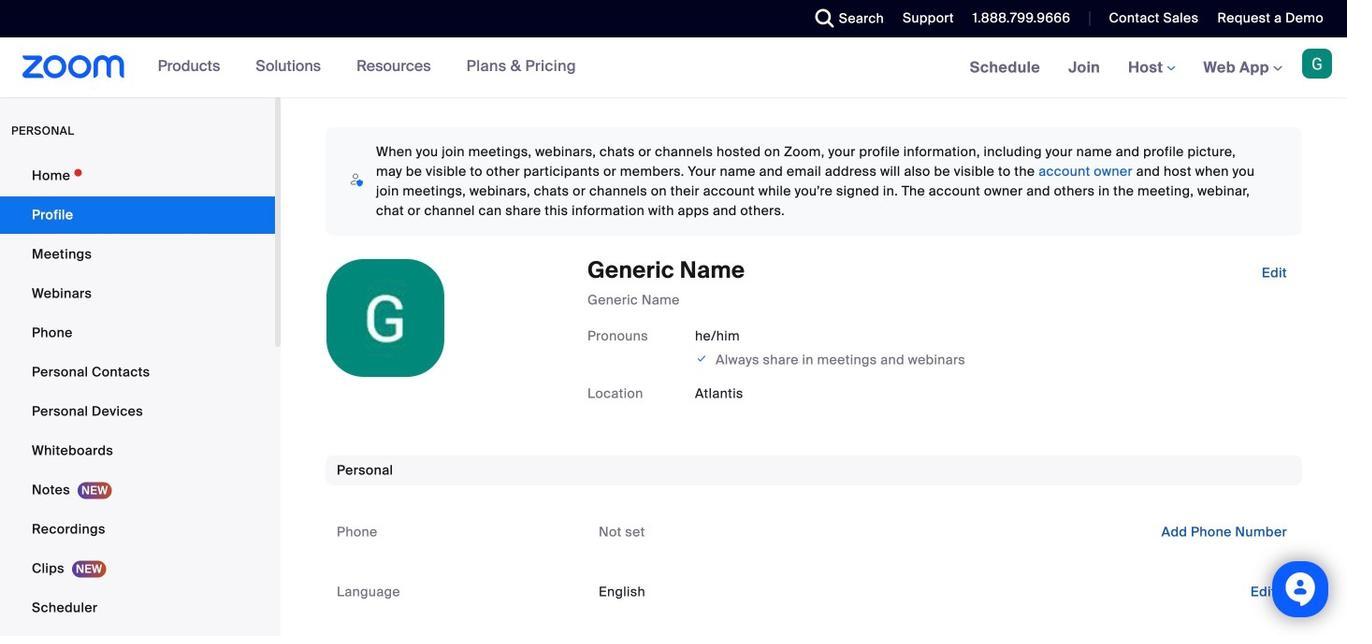 Task type: vqa. For each thing, say whether or not it's contained in the screenshot.
arrow down "image"
no



Task type: describe. For each thing, give the bounding box(es) containing it.
edit user photo image
[[370, 310, 400, 327]]

meetings navigation
[[956, 37, 1347, 99]]

product information navigation
[[144, 37, 590, 97]]

user photo image
[[327, 259, 444, 377]]



Task type: locate. For each thing, give the bounding box(es) containing it.
profile picture image
[[1302, 49, 1332, 79]]

zoom logo image
[[22, 55, 125, 79]]

personal menu menu
[[0, 157, 275, 636]]

checked image
[[695, 349, 709, 368]]

banner
[[0, 37, 1347, 99]]



